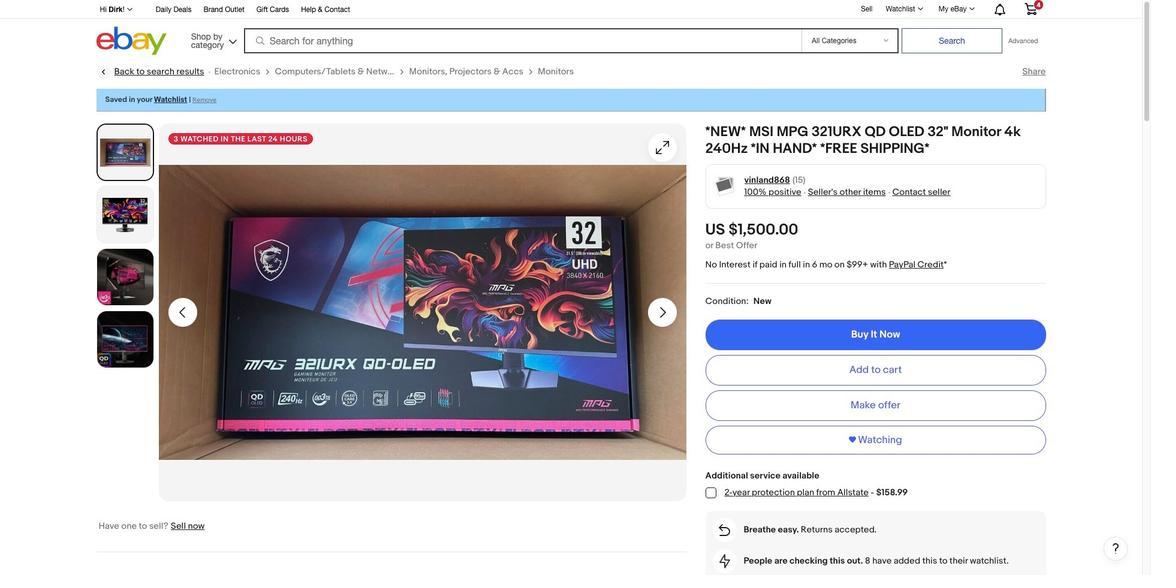 Task type: describe. For each thing, give the bounding box(es) containing it.
1 with details__icon image from the top
[[719, 524, 731, 536]]

account navigation
[[93, 0, 1046, 19]]

picture 4 of 4 image
[[97, 311, 153, 368]]

picture 1 of 4 image
[[99, 126, 151, 179]]

picture 3 of 4 image
[[97, 249, 153, 305]]

help, opens dialogs image
[[1110, 543, 1122, 555]]

my ebay image
[[970, 7, 975, 10]]



Task type: locate. For each thing, give the bounding box(es) containing it.
0 vertical spatial with details__icon image
[[719, 524, 731, 536]]

watchlist image
[[918, 7, 924, 10]]

banner
[[93, 0, 1046, 58]]

None submit
[[902, 28, 1003, 53]]

Search for anything text field
[[246, 29, 800, 52]]

*new* msi mpg 321urx qd oled 32" monitor 4k 240hz *in hand*  *free shipping* - picture 1 of 4 image
[[159, 124, 687, 502]]

with details__icon image
[[719, 524, 731, 536], [720, 554, 730, 569]]

1 vertical spatial with details__icon image
[[720, 554, 730, 569]]

picture 2 of 4 image
[[97, 187, 153, 243]]

2 with details__icon image from the top
[[720, 554, 730, 569]]



Task type: vqa. For each thing, say whether or not it's contained in the screenshot.
bottommost listings
no



